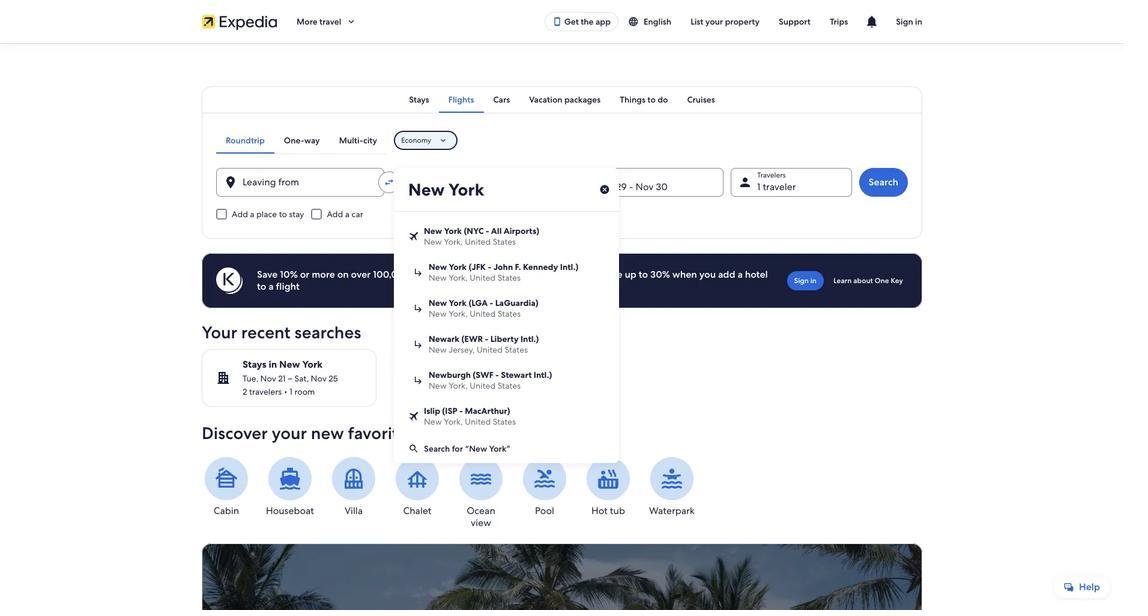 Task type: locate. For each thing, give the bounding box(es) containing it.
new inside newburgh (swf - stewart intl.) new york, united states
[[429, 381, 447, 392]]

get
[[565, 16, 579, 27]]

1 horizontal spatial stays
[[409, 94, 429, 105]]

1 vertical spatial small image
[[409, 412, 419, 422]]

(ewr
[[462, 334, 483, 345]]

room
[[295, 387, 315, 398]]

sign right 'communication center icon'
[[896, 16, 914, 27]]

2 directional image from the top
[[413, 303, 424, 314]]

stay right place
[[289, 209, 304, 220]]

0 vertical spatial directional image
[[413, 267, 424, 278]]

1 horizontal spatial sign
[[896, 16, 914, 27]]

in inside stays in new york tue, nov 21 – sat, nov 25 2 travelers • 1 room
[[269, 359, 277, 371]]

stays inside stays in new york tue, nov 21 – sat, nov 25 2 travelers • 1 room
[[243, 359, 267, 371]]

- right '(lga'
[[490, 298, 494, 309]]

trips
[[830, 16, 848, 27]]

0 vertical spatial small image
[[409, 231, 419, 242]]

stays up tue,
[[243, 359, 267, 371]]

0 vertical spatial in
[[916, 16, 923, 27]]

intl.) inside new york (jfk - john f. kennedy intl.) new york, united states
[[560, 262, 579, 273]]

united inside new york (jfk - john f. kennedy intl.) new york, united states
[[470, 273, 496, 284]]

- inside newark (ewr - liberty intl.) new jersey, united states
[[485, 334, 489, 345]]

waterpark button
[[648, 458, 697, 518]]

things to do
[[620, 94, 668, 105]]

0 horizontal spatial in
[[269, 359, 277, 371]]

stays up economy on the left top of page
[[409, 94, 429, 105]]

united up "new
[[465, 417, 491, 428]]

united up "(swf"
[[477, 345, 503, 356]]

united up the (ewr
[[470, 309, 496, 320]]

way
[[304, 135, 320, 146]]

hot tub
[[592, 505, 625, 518]]

houseboat button
[[266, 458, 315, 518]]

search inside button
[[869, 176, 899, 189]]

york inside new york (lga - laguardia) new york, united states
[[449, 298, 467, 309]]

your right list
[[706, 16, 723, 27]]

united inside new york (lga - laguardia) new york, united states
[[470, 309, 496, 320]]

Going to text field
[[394, 168, 619, 211]]

sign in left learn
[[795, 276, 817, 286]]

1 vertical spatial stays
[[243, 359, 267, 371]]

2 add from the left
[[327, 209, 343, 220]]

1 vertical spatial stay
[[412, 423, 443, 445]]

1 vertical spatial 1
[[290, 387, 293, 398]]

directional image
[[413, 267, 424, 278], [413, 303, 424, 314], [413, 375, 424, 386]]

york up sat,
[[302, 359, 323, 371]]

trailing image
[[346, 16, 357, 27]]

main content
[[0, 43, 1125, 611]]

small image
[[409, 231, 419, 242], [409, 412, 419, 422], [409, 444, 419, 455]]

sign in
[[896, 16, 923, 27], [795, 276, 817, 286]]

a left place
[[250, 209, 255, 220]]

0 vertical spatial stays
[[409, 94, 429, 105]]

states inside newburgh (swf - stewart intl.) new york, united states
[[498, 381, 521, 392]]

intl.) right liberty
[[521, 334, 539, 345]]

- right 29
[[629, 181, 634, 193]]

0 vertical spatial intl.)
[[560, 262, 579, 273]]

1 horizontal spatial search
[[869, 176, 899, 189]]

0 horizontal spatial sign in
[[795, 276, 817, 286]]

1 vertical spatial directional image
[[413, 303, 424, 314]]

- right (isp
[[460, 406, 463, 417]]

1 right • at the bottom left of page
[[290, 387, 293, 398]]

add left car
[[327, 209, 343, 220]]

2 small image from the top
[[409, 412, 419, 422]]

stays for stays in new york tue, nov 21 – sat, nov 25 2 travelers • 1 room
[[243, 359, 267, 371]]

new york (nyc - all airports) new york, united states
[[424, 226, 540, 248]]

0 vertical spatial sign in
[[896, 16, 923, 27]]

stewart
[[501, 370, 532, 381]]

to left flight
[[257, 281, 266, 293]]

cars link
[[484, 87, 520, 113]]

more
[[312, 269, 335, 281]]

your left 'new' on the left bottom
[[272, 423, 307, 445]]

travel sale activities deals image
[[202, 544, 923, 611]]

vacation packages
[[529, 94, 601, 105]]

york, inside the new york (nyc - all airports) new york, united states
[[444, 237, 463, 248]]

2 vertical spatial directional image
[[413, 375, 424, 386]]

in up travelers
[[269, 359, 277, 371]]

intl.)
[[560, 262, 579, 273], [521, 334, 539, 345], [534, 370, 552, 381]]

new york (lga - laguardia) new york, united states
[[429, 298, 539, 320]]

islip (isp - macarthur) new york, united states
[[424, 406, 516, 428]]

york for (jfk
[[449, 262, 467, 273]]

0 vertical spatial your
[[706, 16, 723, 27]]

kennedy
[[523, 262, 558, 273]]

1 horizontal spatial add
[[327, 209, 343, 220]]

1 left traveler
[[758, 181, 761, 193]]

intl.) inside newburgh (swf - stewart intl.) new york, united states
[[534, 370, 552, 381]]

get the app link
[[545, 12, 619, 31]]

a left car
[[345, 209, 350, 220]]

0 horizontal spatial 1
[[290, 387, 293, 398]]

your for discover
[[272, 423, 307, 445]]

sign inside main content
[[795, 276, 809, 286]]

for
[[452, 444, 463, 455]]

sign in inside dropdown button
[[896, 16, 923, 27]]

0 vertical spatial search
[[869, 176, 899, 189]]

new
[[311, 423, 344, 445]]

1 small image from the top
[[409, 231, 419, 242]]

roundtrip
[[226, 135, 265, 146]]

directional image
[[413, 339, 424, 350]]

0 vertical spatial sign
[[896, 16, 914, 27]]

york
[[444, 226, 462, 237], [449, 262, 467, 273], [449, 298, 467, 309], [302, 359, 323, 371]]

1 vertical spatial tab list
[[216, 127, 387, 154]]

intl.) inside newark (ewr - liberty intl.) new jersey, united states
[[521, 334, 539, 345]]

traveler
[[763, 181, 796, 193]]

more travel button
[[287, 7, 367, 36]]

0 horizontal spatial stays
[[243, 359, 267, 371]]

multi-
[[339, 135, 363, 146]]

nov left 30
[[636, 181, 654, 193]]

0 horizontal spatial stay
[[289, 209, 304, 220]]

hotel
[[745, 269, 768, 281]]

learn
[[834, 276, 852, 286]]

view
[[471, 517, 491, 530]]

1 add from the left
[[232, 209, 248, 220]]

stays inside tab list
[[409, 94, 429, 105]]

(swf
[[473, 370, 494, 381]]

0 horizontal spatial sign
[[795, 276, 809, 286]]

1 vertical spatial your
[[272, 423, 307, 445]]

stay
[[289, 209, 304, 220], [412, 423, 443, 445]]

also,
[[535, 269, 557, 281]]

1 horizontal spatial 1
[[758, 181, 761, 193]]

small image up the chalet button
[[409, 444, 419, 455]]

download button title image
[[553, 17, 562, 26]]

search
[[869, 176, 899, 189], [424, 444, 450, 455]]

states inside islip (isp - macarthur) new york, united states
[[493, 417, 516, 428]]

intl.) right stewart
[[534, 370, 552, 381]]

1 vertical spatial search
[[424, 444, 450, 455]]

1 horizontal spatial your
[[706, 16, 723, 27]]

united up macarthur)
[[470, 381, 496, 392]]

your recent searches
[[202, 322, 361, 344]]

1 inside stays in new york tue, nov 21 – sat, nov 25 2 travelers • 1 room
[[290, 387, 293, 398]]

0 vertical spatial tab list
[[202, 87, 923, 113]]

sign
[[896, 16, 914, 27], [795, 276, 809, 286]]

directional image for new york (jfk - john f. kennedy intl.)
[[413, 267, 424, 278]]

1 vertical spatial sign
[[795, 276, 809, 286]]

add
[[232, 209, 248, 220], [327, 209, 343, 220]]

1 horizontal spatial stay
[[412, 423, 443, 445]]

expedia logo image
[[202, 13, 278, 30]]

stays
[[409, 94, 429, 105], [243, 359, 267, 371]]

states inside the new york (nyc - all airports) new york, united states
[[493, 237, 516, 248]]

2
[[243, 387, 247, 398]]

property
[[725, 16, 760, 27]]

travelers
[[249, 387, 282, 398]]

2 vertical spatial intl.)
[[534, 370, 552, 381]]

states inside newark (ewr - liberty intl.) new jersey, united states
[[505, 345, 528, 356]]

directional image down hotels at top left
[[413, 303, 424, 314]]

in
[[916, 16, 923, 27], [811, 276, 817, 286], [269, 359, 277, 371]]

york left "(jfk" on the top left of page
[[449, 262, 467, 273]]

1
[[758, 181, 761, 193], [290, 387, 293, 398]]

0 horizontal spatial search
[[424, 444, 450, 455]]

in right 'communication center icon'
[[916, 16, 923, 27]]

up
[[625, 269, 637, 281]]

add for add a place to stay
[[232, 209, 248, 220]]

- right the (ewr
[[485, 334, 489, 345]]

small image up hotels at top left
[[409, 231, 419, 242]]

- inside button
[[629, 181, 634, 193]]

0 vertical spatial 1
[[758, 181, 761, 193]]

intl.) right also, on the top of the page
[[560, 262, 579, 273]]

one
[[875, 276, 889, 286]]

0 vertical spatial stay
[[289, 209, 304, 220]]

to right place
[[279, 209, 287, 220]]

1 horizontal spatial in
[[811, 276, 817, 286]]

york, left "(jfk" on the top left of page
[[449, 273, 468, 284]]

1 inside 1 traveler dropdown button
[[758, 181, 761, 193]]

tab list
[[202, 87, 923, 113], [216, 127, 387, 154]]

york left '(lga'
[[449, 298, 467, 309]]

united inside islip (isp - macarthur) new york, united states
[[465, 417, 491, 428]]

swap origin and destination values image
[[384, 177, 395, 188]]

2 horizontal spatial in
[[916, 16, 923, 27]]

small image for new
[[409, 231, 419, 242]]

small image left 'islip'
[[409, 412, 419, 422]]

directional image left newburgh
[[413, 375, 424, 386]]

york inside the new york (nyc - all airports) new york, united states
[[444, 226, 462, 237]]

tab list containing stays
[[202, 87, 923, 113]]

1 traveler button
[[731, 168, 852, 197]]

2 vertical spatial small image
[[409, 444, 419, 455]]

add left place
[[232, 209, 248, 220]]

united inside the new york (nyc - all airports) new york, united states
[[465, 237, 491, 248]]

york, left (nyc
[[444, 237, 463, 248]]

sign left learn
[[795, 276, 809, 286]]

york, inside newburgh (swf - stewart intl.) new york, united states
[[449, 381, 468, 392]]

1 vertical spatial intl.)
[[521, 334, 539, 345]]

a
[[250, 209, 255, 220], [345, 209, 350, 220], [738, 269, 743, 281], [269, 281, 274, 293]]

york left (nyc
[[444, 226, 462, 237]]

stay down 'islip'
[[412, 423, 443, 445]]

york, up (isp
[[449, 381, 468, 392]]

- left all
[[486, 226, 489, 237]]

houseboat
[[266, 505, 314, 518]]

tue,
[[243, 374, 258, 384]]

1 vertical spatial in
[[811, 276, 817, 286]]

pool button
[[520, 458, 570, 518]]

united up '(lga'
[[470, 273, 496, 284]]

one-
[[284, 135, 304, 146]]

united left all
[[465, 237, 491, 248]]

vacation
[[529, 94, 563, 105]]

1 directional image from the top
[[413, 267, 424, 278]]

0 horizontal spatial your
[[272, 423, 307, 445]]

united inside newark (ewr - liberty intl.) new jersey, united states
[[477, 345, 503, 356]]

nov left 29
[[596, 181, 614, 193]]

2 vertical spatial in
[[269, 359, 277, 371]]

- right "(swf"
[[496, 370, 499, 381]]

list
[[691, 16, 704, 27]]

united
[[465, 237, 491, 248], [470, 273, 496, 284], [470, 309, 496, 320], [477, 345, 503, 356], [470, 381, 496, 392], [465, 417, 491, 428]]

directional image right 100,000
[[413, 267, 424, 278]]

sign in right 'communication center icon'
[[896, 16, 923, 27]]

to left do
[[648, 94, 656, 105]]

york,
[[444, 237, 463, 248], [449, 273, 468, 284], [449, 309, 468, 320], [449, 381, 468, 392], [444, 417, 463, 428]]

a left flight
[[269, 281, 274, 293]]

- right "(jfk" on the top left of page
[[488, 262, 492, 273]]

3 directional image from the top
[[413, 375, 424, 386]]

0 horizontal spatial add
[[232, 209, 248, 220]]

hotels
[[413, 269, 440, 281]]

stays link
[[400, 87, 439, 113]]

york, left '(lga'
[[449, 309, 468, 320]]

1 horizontal spatial sign in
[[896, 16, 923, 27]]

more travel
[[297, 16, 341, 27]]

in left learn
[[811, 276, 817, 286]]

learn about one key link
[[829, 272, 908, 291]]

york, right 'islip'
[[444, 417, 463, 428]]

10%
[[280, 269, 298, 281]]

1 vertical spatial sign in
[[795, 276, 817, 286]]

york inside new york (jfk - john f. kennedy intl.) new york, united states
[[449, 262, 467, 273]]



Task type: vqa. For each thing, say whether or not it's contained in the screenshot.


Task type: describe. For each thing, give the bounding box(es) containing it.
a right add
[[738, 269, 743, 281]]

get the app
[[565, 16, 611, 27]]

jersey,
[[449, 345, 475, 356]]

25
[[329, 374, 338, 384]]

discover your new favorite stay
[[202, 423, 443, 445]]

30%
[[651, 269, 670, 281]]

to right "up"
[[639, 269, 648, 281]]

pool
[[535, 505, 554, 518]]

york, inside new york (jfk - john f. kennedy intl.) new york, united states
[[449, 273, 468, 284]]

english button
[[619, 11, 681, 32]]

the
[[581, 16, 594, 27]]

multi-city link
[[330, 127, 387, 154]]

(lga
[[469, 298, 488, 309]]

sign in link
[[787, 272, 824, 291]]

economy button
[[394, 131, 458, 150]]

stays for stays
[[409, 94, 429, 105]]

your for list
[[706, 16, 723, 27]]

york inside stays in new york tue, nov 21 – sat, nov 25 2 travelers • 1 room
[[302, 359, 323, 371]]

economy
[[401, 136, 431, 145]]

tab list containing roundtrip
[[216, 127, 387, 154]]

searches
[[295, 322, 361, 344]]

communication center icon image
[[865, 14, 880, 29]]

or
[[300, 269, 310, 281]]

united inside newburgh (swf - stewart intl.) new york, united states
[[470, 381, 496, 392]]

list your property
[[691, 16, 760, 27]]

do
[[658, 94, 668, 105]]

search button
[[859, 168, 908, 197]]

newark
[[429, 334, 460, 345]]

liberty
[[491, 334, 519, 345]]

sign in button
[[887, 7, 932, 36]]

app
[[596, 16, 611, 27]]

favorite
[[348, 423, 408, 445]]

roundtrip link
[[216, 127, 274, 154]]

stays image
[[216, 371, 231, 386]]

search for search for "new york"
[[424, 444, 450, 455]]

when
[[673, 269, 697, 281]]

york for (nyc
[[444, 226, 462, 237]]

chalet button
[[393, 458, 442, 518]]

york, inside islip (isp - macarthur) new york, united states
[[444, 417, 463, 428]]

1 traveler
[[758, 181, 796, 193]]

car
[[352, 209, 363, 220]]

cabin button
[[202, 458, 251, 518]]

york, inside new york (lga - laguardia) new york, united states
[[449, 309, 468, 320]]

york"
[[489, 444, 511, 455]]

stays in new york tue, nov 21 – sat, nov 25 2 travelers • 1 room
[[243, 359, 338, 398]]

on
[[337, 269, 349, 281]]

21
[[278, 374, 286, 384]]

f.
[[515, 262, 521, 273]]

(jfk
[[469, 262, 486, 273]]

clear going to image
[[600, 184, 610, 195]]

macarthur)
[[465, 406, 511, 417]]

cruises link
[[678, 87, 725, 113]]

- inside the new york (nyc - all airports) new york, united states
[[486, 226, 489, 237]]

- inside newburgh (swf - stewart intl.) new york, united states
[[496, 370, 499, 381]]

add
[[718, 269, 736, 281]]

add for add a car
[[327, 209, 343, 220]]

nov 29 - nov 30
[[596, 181, 668, 193]]

new inside newark (ewr - liberty intl.) new jersey, united states
[[429, 345, 447, 356]]

save
[[257, 269, 278, 281]]

nov up travelers
[[260, 374, 276, 384]]

city
[[363, 135, 377, 146]]

main content containing your recent searches
[[0, 43, 1125, 611]]

3 small image from the top
[[409, 444, 419, 455]]

stay for discover your new favorite stay
[[412, 423, 443, 445]]

newark (ewr - liberty intl.) new jersey, united states
[[429, 334, 539, 356]]

- inside islip (isp - macarthur) new york, united states
[[460, 406, 463, 417]]

about
[[854, 276, 873, 286]]

vacation packages link
[[520, 87, 611, 113]]

nov left 25
[[311, 374, 327, 384]]

cruises
[[688, 94, 715, 105]]

sign in inside main content
[[795, 276, 817, 286]]

- inside new york (lga - laguardia) new york, united states
[[490, 298, 494, 309]]

small image
[[628, 16, 639, 27]]

states inside new york (jfk - john f. kennedy intl.) new york, united states
[[498, 273, 521, 284]]

you
[[700, 269, 716, 281]]

hot tub button
[[584, 458, 633, 518]]

nov 29 - nov 30 button
[[570, 168, 724, 197]]

in inside dropdown button
[[916, 16, 923, 27]]

york for (lga
[[449, 298, 467, 309]]

to inside 'link'
[[648, 94, 656, 105]]

save 10% or more on over 100,000 hotels with member prices. also, members save up to 30% when you add a hotel to a flight
[[257, 269, 768, 293]]

one-way
[[284, 135, 320, 146]]

flight
[[276, 281, 300, 293]]

states inside new york (lga - laguardia) new york, united states
[[498, 309, 521, 320]]

newburgh
[[429, 370, 471, 381]]

directional image for newburgh (swf - stewart intl.)
[[413, 375, 424, 386]]

islip
[[424, 406, 440, 417]]

new inside stays in new york tue, nov 21 – sat, nov 25 2 travelers • 1 room
[[279, 359, 300, 371]]

stay for add a place to stay
[[289, 209, 304, 220]]

–
[[288, 374, 293, 384]]

cars
[[494, 94, 510, 105]]

new york (jfk - john f. kennedy intl.) new york, united states
[[429, 262, 579, 284]]

directional image for new york (lga - laguardia)
[[413, 303, 424, 314]]

villa
[[345, 505, 363, 518]]

all
[[491, 226, 502, 237]]

- inside new york (jfk - john f. kennedy intl.) new york, united states
[[488, 262, 492, 273]]

intl.) for newark (ewr - liberty intl.) new jersey, united states
[[521, 334, 539, 345]]

chalet
[[403, 505, 432, 518]]

your
[[202, 322, 237, 344]]

intl.) for newburgh (swf - stewart intl.) new york, united states
[[534, 370, 552, 381]]

new inside islip (isp - macarthur) new york, united states
[[424, 417, 442, 428]]

hot
[[592, 505, 608, 518]]

things to do link
[[611, 87, 678, 113]]

flights link
[[439, 87, 484, 113]]

search for search
[[869, 176, 899, 189]]

newburgh (swf - stewart intl.) new york, united states
[[429, 370, 552, 392]]

flights
[[449, 94, 474, 105]]

"new
[[465, 444, 487, 455]]

discover
[[202, 423, 268, 445]]

ocean
[[467, 505, 496, 518]]

ocean view button
[[457, 458, 506, 530]]

key
[[891, 276, 904, 286]]

laguardia)
[[495, 298, 539, 309]]

small image for islip
[[409, 412, 419, 422]]

save
[[603, 269, 623, 281]]

sign inside dropdown button
[[896, 16, 914, 27]]

•
[[284, 387, 288, 398]]

multi-city
[[339, 135, 377, 146]]

villa button
[[329, 458, 378, 518]]

sat,
[[295, 374, 309, 384]]

one-way link
[[274, 127, 330, 154]]



